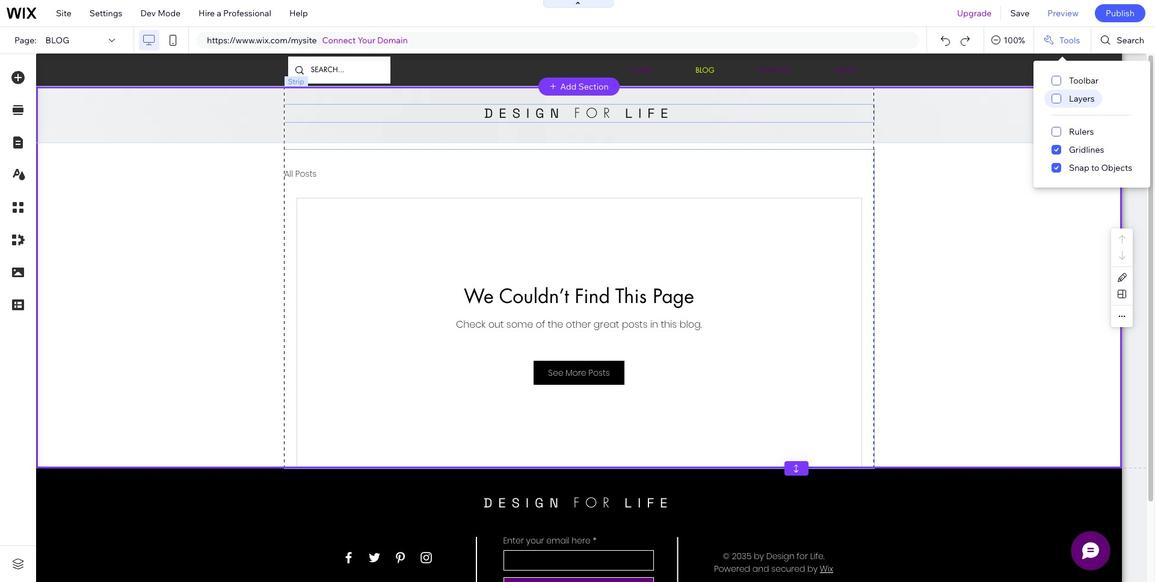 Task type: vqa. For each thing, say whether or not it's contained in the screenshot.
Want to overlay a pattern? at the left
no



Task type: locate. For each thing, give the bounding box(es) containing it.
section: blog feed
[[1042, 73, 1116, 84]]

add
[[561, 81, 577, 92]]

hire
[[199, 8, 215, 19]]

https://www.wix.com/mysite connect your domain
[[207, 35, 408, 46]]

section:
[[1042, 73, 1074, 84]]

feed
[[1096, 73, 1116, 84]]

settings
[[90, 8, 122, 19]]

dev
[[141, 8, 156, 19]]

blog
[[46, 35, 69, 46]]

preview button
[[1039, 0, 1088, 26]]

preview
[[1048, 8, 1079, 19]]

domain
[[377, 35, 408, 46]]

hire a professional
[[199, 8, 271, 19]]

your
[[358, 35, 376, 46]]

section
[[579, 81, 609, 92]]

add section button
[[539, 78, 620, 96]]

dev mode
[[141, 8, 181, 19]]

connect
[[322, 35, 356, 46]]

save
[[1011, 8, 1030, 19]]

site
[[56, 8, 72, 19]]



Task type: describe. For each thing, give the bounding box(es) containing it.
help
[[289, 8, 308, 19]]

publish
[[1106, 8, 1135, 19]]

mode
[[158, 8, 181, 19]]

100%
[[1004, 35, 1026, 46]]

search
[[1118, 35, 1145, 46]]

upgrade
[[958, 8, 992, 19]]

add section
[[561, 81, 609, 92]]

search button
[[1092, 27, 1156, 54]]

save button
[[1002, 0, 1039, 26]]

professional
[[223, 8, 271, 19]]

blog
[[1076, 73, 1094, 84]]

publish button
[[1096, 4, 1146, 22]]

tools button
[[1035, 27, 1092, 54]]

strip
[[288, 77, 304, 86]]

100% button
[[985, 27, 1034, 54]]

a
[[217, 8, 221, 19]]

https://www.wix.com/mysite
[[207, 35, 317, 46]]

tools
[[1060, 35, 1081, 46]]



